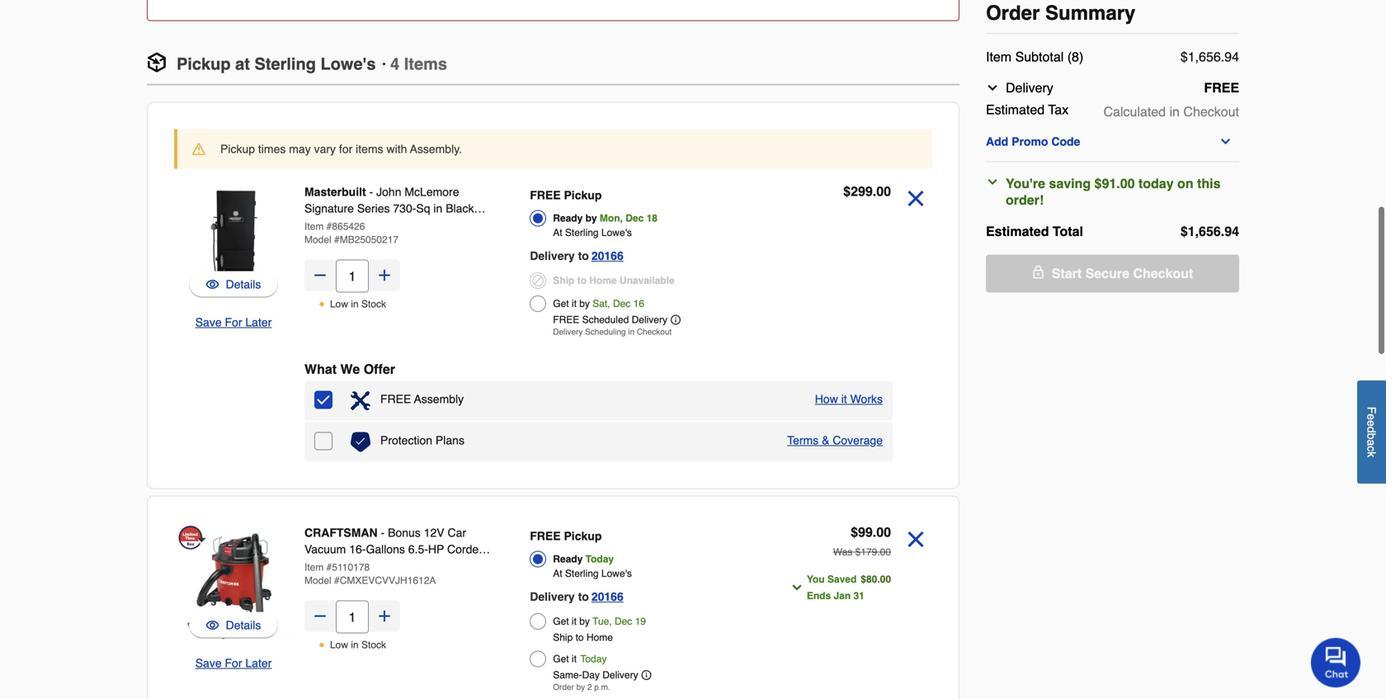 Task type: locate. For each thing, give the bounding box(es) containing it.
0 vertical spatial order
[[986, 2, 1040, 24]]

2 $ 1,656 . 94 from the top
[[1181, 224, 1240, 239]]

later
[[245, 316, 272, 329], [245, 657, 272, 670]]

1 for from the top
[[225, 316, 242, 329]]

20166 button for john mclemore signature series 730-sq in black gas smoker
[[592, 246, 624, 266]]

1 vertical spatial save for later
[[195, 657, 272, 670]]

delivery down ready today
[[530, 590, 575, 603]]

p.m.
[[594, 683, 611, 692]]

delivery down 16
[[632, 314, 668, 326]]

0 vertical spatial save
[[195, 316, 222, 329]]

$ 1,656 . 94 for estimated total
[[1181, 224, 1240, 239]]

2 . from the top
[[1221, 224, 1225, 239]]

.00 down 179
[[878, 574, 891, 585]]

1 vertical spatial lowe's
[[602, 227, 632, 239]]

1 at sterling lowe's from the top
[[553, 227, 632, 239]]

details for bonus 12v car vacuum 16-gallons 6.5-hp corded wet/dry shop vacuum with accessories included
[[226, 619, 261, 632]]

low
[[330, 298, 348, 310], [330, 639, 348, 651]]

pickup up the "ready by mon, dec 18"
[[564, 189, 602, 202]]

1 vertical spatial dec
[[613, 298, 631, 310]]

1 vertical spatial plus image
[[376, 608, 393, 624]]

ready for bonus 12v car vacuum 16-gallons 6.5-hp corded wet/dry shop vacuum with accessories included
[[553, 553, 583, 565]]

at down the "ready by mon, dec 18"
[[553, 227, 563, 239]]

protection plans
[[381, 434, 465, 447]]

1 later from the top
[[245, 316, 272, 329]]

20166 for john mclemore signature series 730-sq in black gas smoker
[[592, 249, 624, 262]]

0 vertical spatial option group
[[530, 184, 759, 341]]

delivery up estimated tax
[[1006, 80, 1054, 95]]

1 horizontal spatial vacuum
[[380, 559, 421, 572]]

1 vertical spatial .
[[1221, 224, 1225, 239]]

details right quickview icon
[[226, 619, 261, 632]]

0 vertical spatial vacuum
[[305, 543, 346, 556]]

1 vertical spatial free pickup
[[530, 529, 602, 543]]

for for bonus 12v car vacuum 16-gallons 6.5-hp corded wet/dry shop vacuum with accessories included
[[225, 657, 242, 670]]

1 vertical spatial model
[[305, 575, 332, 586]]

estimated for estimated tax
[[986, 102, 1045, 117]]

2 low in stock from the top
[[330, 639, 386, 651]]

20166 button
[[592, 246, 624, 266], [592, 587, 624, 607]]

20166 button up the ship to home unavailable at the left
[[592, 246, 624, 266]]

low in stock for wet/dry
[[330, 639, 386, 651]]

0 vertical spatial details
[[226, 278, 261, 291]]

delivery to 20166 up the ship to home unavailable at the left
[[530, 249, 624, 262]]

0 horizontal spatial with
[[387, 142, 407, 156]]

0 vertical spatial $ 1,656 . 94
[[1181, 49, 1240, 64]]

home for bonus 12v car vacuum 16-gallons 6.5-hp corded wet/dry shop vacuum with accessories included
[[587, 632, 613, 643]]

e
[[1366, 414, 1379, 420], [1366, 420, 1379, 427]]

delivery left the scheduling
[[553, 327, 583, 337]]

save down quickview icon
[[195, 657, 222, 670]]

save for later button down quickview image
[[195, 314, 272, 331]]

model inside item #5110178 model #cmxevcvvjh1612a
[[305, 575, 332, 586]]

for down 'john mclemore signature series 730-sq in black gas smoker' 'image'
[[225, 316, 242, 329]]

info image
[[671, 315, 681, 325]]

get
[[553, 298, 569, 310], [553, 616, 569, 627], [553, 653, 569, 665]]

dec left 18
[[626, 213, 644, 224]]

#865426
[[327, 221, 365, 232]]

2 ready from the top
[[553, 553, 583, 565]]

1 free pickup from the top
[[530, 189, 602, 202]]

save for later button for bonus 12v car vacuum 16-gallons 6.5-hp corded wet/dry shop vacuum with accessories included
[[195, 655, 272, 671]]

ready for john mclemore signature series 730-sq in black gas smoker
[[553, 213, 583, 224]]

1,656 for estimated total
[[1188, 224, 1221, 239]]

2 model from the top
[[305, 575, 332, 586]]

2 for from the top
[[225, 657, 242, 670]]

bullet image for masterbuilt -
[[319, 301, 325, 307]]

how it works
[[815, 392, 883, 406]]

in
[[1170, 104, 1180, 119], [434, 202, 443, 215], [351, 298, 359, 310], [628, 327, 635, 337], [351, 639, 359, 651]]

delivery
[[1006, 80, 1054, 95], [530, 249, 575, 262], [632, 314, 668, 326], [553, 327, 583, 337], [530, 590, 575, 603], [603, 669, 639, 681]]

chevron down image
[[986, 81, 1000, 94], [1219, 135, 1233, 148], [986, 175, 1000, 189]]

1 vertical spatial ready
[[553, 553, 583, 565]]

sterling for john mclemore signature series 730-sq in black gas smoker
[[565, 227, 599, 239]]

0 vertical spatial today
[[586, 553, 614, 565]]

$
[[1181, 49, 1188, 64], [844, 184, 851, 199], [1181, 224, 1188, 239], [851, 525, 858, 540], [856, 546, 861, 558], [861, 574, 867, 585]]

1 vertical spatial item
[[305, 221, 324, 232]]

1 . from the top
[[1221, 49, 1225, 64]]

home down the get it by tue, dec 19
[[587, 632, 613, 643]]

2 vertical spatial checkout
[[637, 327, 672, 337]]

1 vertical spatial today
[[581, 653, 607, 665]]

0 vertical spatial home
[[590, 275, 617, 286]]

what
[[305, 362, 337, 377]]

1 vertical spatial delivery to 20166
[[530, 590, 624, 603]]

model down gas
[[305, 234, 332, 246]]

0 vertical spatial get
[[553, 298, 569, 310]]

2 save for later button from the top
[[195, 655, 272, 671]]

details
[[226, 278, 261, 291], [226, 619, 261, 632]]

for
[[225, 316, 242, 329], [225, 657, 242, 670]]

2 at from the top
[[553, 568, 563, 579]]

20166 button up the tue,
[[592, 587, 624, 607]]

free pickup for john mclemore signature series 730-sq in black gas smoker
[[530, 189, 602, 202]]

it inside how it works button
[[842, 392, 847, 406]]

1 vertical spatial at
[[553, 568, 563, 579]]

at down ready today
[[553, 568, 563, 579]]

today up the get it by tue, dec 19
[[586, 553, 614, 565]]

1 vertical spatial 20166
[[592, 590, 624, 603]]

2 vertical spatial bullet image
[[319, 642, 325, 648]]

.00 left remove item icon
[[873, 184, 891, 199]]

0 vertical spatial 20166 button
[[592, 246, 624, 266]]

checkout
[[1184, 104, 1240, 119], [1134, 266, 1194, 281], [637, 327, 672, 337]]

item left subtotal
[[986, 49, 1012, 64]]

$ down on
[[1181, 224, 1188, 239]]

0 horizontal spatial vacuum
[[305, 543, 346, 556]]

1 20166 from the top
[[592, 249, 624, 262]]

save for later button for john mclemore signature series 730-sq in black gas smoker
[[195, 314, 272, 331]]

2 save from the top
[[195, 657, 222, 670]]

0 vertical spatial lowe's
[[321, 54, 376, 73]]

save for later
[[195, 316, 272, 329], [195, 657, 272, 670]]

vacuum
[[305, 543, 346, 556], [380, 559, 421, 572]]

2 estimated from the top
[[986, 224, 1049, 239]]

you're saving  $91.00  today on this order! link
[[986, 175, 1233, 208]]

1 vertical spatial save
[[195, 657, 222, 670]]

option group
[[530, 184, 759, 341], [530, 525, 759, 699]]

1 at from the top
[[553, 227, 563, 239]]

gas
[[305, 218, 326, 232]]

it right how
[[842, 392, 847, 406]]

home for john mclemore signature series 730-sq in black gas smoker
[[590, 275, 617, 286]]

ship for john mclemore signature series 730-sq in black gas smoker
[[553, 275, 575, 286]]

it left sat,
[[572, 298, 577, 310]]

it for how it works
[[842, 392, 847, 406]]

0 vertical spatial 1,656
[[1188, 49, 1221, 64]]

get for john mclemore signature series 730-sq in black gas smoker
[[553, 298, 569, 310]]

delivery to 20166 up the get it by tue, dec 19
[[530, 590, 624, 603]]

1 vertical spatial chevron down image
[[1219, 135, 1233, 148]]

low for wet/dry
[[330, 639, 348, 651]]

save for later down quickview image
[[195, 316, 272, 329]]

checkout right secure
[[1134, 266, 1194, 281]]

$91.00
[[1095, 176, 1135, 191]]

1 $ 1,656 . 94 from the top
[[1181, 49, 1240, 64]]

0 vertical spatial later
[[245, 316, 272, 329]]

item inside item #5110178 model #cmxevcvvjh1612a
[[305, 562, 324, 573]]

times
[[258, 142, 286, 156]]

2 free pickup from the top
[[530, 529, 602, 543]]

0 vertical spatial chevron down image
[[986, 81, 1000, 94]]

1 save for later button from the top
[[195, 314, 272, 331]]

2 low from the top
[[330, 639, 348, 651]]

save down quickview image
[[195, 316, 222, 329]]

model
[[305, 234, 332, 246], [305, 575, 332, 586]]

1 delivery to 20166 from the top
[[530, 249, 624, 262]]

accessories
[[305, 576, 367, 589]]

1 low in stock from the top
[[330, 298, 386, 310]]

item down the signature
[[305, 221, 324, 232]]

-
[[369, 185, 373, 199], [381, 526, 385, 539]]

$ 1,656 . 94 down this
[[1181, 224, 1240, 239]]

2 vertical spatial chevron down image
[[986, 175, 1000, 189]]

1 save for later from the top
[[195, 316, 272, 329]]

2 vertical spatial lowe's
[[602, 568, 632, 579]]

0 vertical spatial model
[[305, 234, 332, 246]]

1 vertical spatial option group
[[530, 525, 759, 699]]

terms & coverage button
[[787, 432, 883, 449]]

estimated down order!
[[986, 224, 1049, 239]]

0 vertical spatial save for later button
[[195, 314, 272, 331]]

0 horizontal spatial -
[[369, 185, 373, 199]]

sterling down ready today
[[565, 568, 599, 579]]

2 later from the top
[[245, 657, 272, 670]]

1 vertical spatial stock
[[362, 639, 386, 651]]

ship to home unavailable
[[553, 275, 675, 286]]

save for later down quickview icon
[[195, 657, 272, 670]]

you
[[807, 574, 825, 585]]

1 vertical spatial get
[[553, 616, 569, 627]]

- up the series
[[369, 185, 373, 199]]

2 get from the top
[[553, 616, 569, 627]]

save for later button down quickview icon
[[195, 655, 272, 671]]

0 vertical spatial dec
[[626, 213, 644, 224]]

1 get from the top
[[553, 298, 569, 310]]

details button
[[189, 271, 278, 298], [206, 276, 261, 293], [189, 612, 278, 638], [206, 617, 261, 633]]

mclemore
[[405, 185, 459, 199]]

may
[[289, 142, 311, 156]]

0 vertical spatial ship
[[553, 275, 575, 286]]

2 e from the top
[[1366, 420, 1379, 427]]

0 vertical spatial 20166
[[592, 249, 624, 262]]

2 94 from the top
[[1225, 224, 1240, 239]]

0 vertical spatial at
[[553, 227, 563, 239]]

chevron down image up estimated tax
[[986, 81, 1000, 94]]

1 vertical spatial bullet image
[[319, 301, 325, 307]]

f e e d b a c k
[[1366, 407, 1379, 458]]

20166 up the tue,
[[592, 590, 624, 603]]

get for bonus 12v car vacuum 16-gallons 6.5-hp corded wet/dry shop vacuum with accessories included
[[553, 653, 569, 665]]

$ inside you saved $ 80 .00 ends jan 31
[[861, 574, 867, 585]]

order for order by 2 p.m.
[[553, 683, 574, 692]]

1 vertical spatial low
[[330, 639, 348, 651]]

order
[[986, 2, 1040, 24], [553, 683, 574, 692]]

model down wet/dry
[[305, 575, 332, 586]]

0 vertical spatial free pickup
[[530, 189, 602, 202]]

1 vertical spatial 1,656
[[1188, 224, 1221, 239]]

0 vertical spatial -
[[369, 185, 373, 199]]

ready up the get it by tue, dec 19
[[553, 553, 583, 565]]

it up same-
[[572, 653, 577, 665]]

0 vertical spatial save for later
[[195, 316, 272, 329]]

chevron down image for you're saving  $91.00  today on this order!
[[986, 175, 1000, 189]]

2 save for later from the top
[[195, 657, 272, 670]]

2 vertical spatial dec
[[615, 616, 633, 627]]

works
[[851, 392, 883, 406]]

1 vertical spatial at sterling lowe's
[[553, 568, 632, 579]]

1 plus image from the top
[[376, 267, 393, 284]]

tue,
[[593, 616, 612, 627]]

1 ship from the top
[[553, 275, 575, 286]]

free assembly
[[381, 392, 464, 406]]

dec left 19
[[615, 616, 633, 627]]

by left mon,
[[586, 213, 597, 224]]

sterling for bonus 12v car vacuum 16-gallons 6.5-hp corded wet/dry shop vacuum with accessories included
[[565, 568, 599, 579]]

ready left mon,
[[553, 213, 583, 224]]

later for john mclemore signature series 730-sq in black gas smoker
[[245, 316, 272, 329]]

1 option group from the top
[[530, 184, 759, 341]]

1 vertical spatial -
[[381, 526, 385, 539]]

1,656 up calculated in checkout
[[1188, 49, 1221, 64]]

2 stock from the top
[[362, 639, 386, 651]]

94 for estimated total
[[1225, 224, 1240, 239]]

1 low from the top
[[330, 298, 348, 310]]

0 vertical spatial 94
[[1225, 49, 1240, 64]]

free pickup up ready today
[[530, 529, 602, 543]]

94
[[1225, 49, 1240, 64], [1225, 224, 1240, 239]]

$ 1,656 . 94 for item subtotal (8)
[[1181, 49, 1240, 64]]

to up get it by sat, dec 16
[[577, 275, 587, 286]]

1 vertical spatial home
[[587, 632, 613, 643]]

protection
[[381, 434, 433, 447]]

ship right block 'icon'
[[553, 275, 575, 286]]

checkout for start secure checkout
[[1134, 266, 1194, 281]]

plus image
[[376, 267, 393, 284], [376, 608, 393, 624]]

ready
[[553, 213, 583, 224], [553, 553, 583, 565]]

order inside option group
[[553, 683, 574, 692]]

car
[[448, 526, 466, 539]]

2 vertical spatial item
[[305, 562, 324, 573]]

1 vertical spatial details
[[226, 619, 261, 632]]

save for bonus 12v car vacuum 16-gallons 6.5-hp corded wet/dry shop vacuum with accessories included
[[195, 657, 222, 670]]

checkout down info icon at the top left of page
[[637, 327, 672, 337]]

2 at sterling lowe's from the top
[[553, 568, 632, 579]]

2 20166 button from the top
[[592, 587, 624, 607]]

estimated up the promo
[[986, 102, 1045, 117]]

1 vertical spatial sterling
[[565, 227, 599, 239]]

1 vertical spatial for
[[225, 657, 242, 670]]

0 vertical spatial low in stock
[[330, 298, 386, 310]]

with down hp
[[424, 559, 445, 572]]

- up gallons
[[381, 526, 385, 539]]

0 vertical spatial ready
[[553, 213, 583, 224]]

. for estimated total
[[1221, 224, 1225, 239]]

it up ship to home on the bottom left
[[572, 616, 577, 627]]

dec left 16
[[613, 298, 631, 310]]

1 vertical spatial checkout
[[1134, 266, 1194, 281]]

3 get from the top
[[553, 653, 569, 665]]

chat invite button image
[[1312, 637, 1362, 688]]

calculated
[[1104, 104, 1166, 119]]

0 vertical spatial delivery to 20166
[[530, 249, 624, 262]]

bullet image left 4
[[383, 62, 386, 66]]

model for smoker
[[305, 234, 332, 246]]

by left sat,
[[580, 298, 590, 310]]

estimated for estimated total
[[986, 224, 1049, 239]]

0 vertical spatial plus image
[[376, 267, 393, 284]]

offer
[[364, 362, 395, 377]]

delivery scheduling in checkout
[[553, 327, 672, 337]]

1 20166 button from the top
[[592, 246, 624, 266]]

ship for bonus 12v car vacuum 16-gallons 6.5-hp corded wet/dry shop vacuum with accessories included
[[553, 632, 573, 643]]

1 ready from the top
[[553, 213, 583, 224]]

1 horizontal spatial with
[[424, 559, 445, 572]]

get up ship to home on the bottom left
[[553, 616, 569, 627]]

chevron down image inside "you're saving  $91.00  today on this order!" link
[[986, 175, 1000, 189]]

details for john mclemore signature series 730-sq in black gas smoker
[[226, 278, 261, 291]]

same-
[[553, 669, 582, 681]]

1 vertical spatial 20166 button
[[592, 587, 624, 607]]

it for get it by sat, dec 16
[[572, 298, 577, 310]]

1 vertical spatial $ 1,656 . 94
[[1181, 224, 1240, 239]]

2 20166 from the top
[[592, 590, 624, 603]]

secure image
[[1032, 265, 1046, 279]]

bonus 12v car vacuum 16-gallons 6.5-hp corded wet/dry shop vacuum with accessories included image
[[174, 523, 293, 642]]

save
[[195, 316, 222, 329], [195, 657, 222, 670]]

1 vertical spatial order
[[553, 683, 574, 692]]

$ up was
[[851, 525, 858, 540]]

lowe's down ready today
[[602, 568, 632, 579]]

pickup left at on the left top of the page
[[177, 54, 231, 73]]

free pickup
[[530, 189, 602, 202], [530, 529, 602, 543]]

free up calculated in checkout
[[1205, 80, 1240, 95]]

2 delivery to 20166 from the top
[[530, 590, 624, 603]]

d
[[1366, 427, 1379, 433]]

bullet image
[[383, 62, 386, 66], [319, 301, 325, 307], [319, 642, 325, 648]]

1 vertical spatial save for later button
[[195, 655, 272, 671]]

0 vertical spatial .
[[1221, 49, 1225, 64]]

1 save from the top
[[195, 316, 222, 329]]

31
[[854, 590, 865, 602]]

1 stock from the top
[[362, 298, 386, 310]]

0 vertical spatial checkout
[[1184, 104, 1240, 119]]

get left sat,
[[553, 298, 569, 310]]

item inside the item #865426 model #mb25050217
[[305, 221, 324, 232]]

k
[[1366, 452, 1379, 458]]

1 vertical spatial low in stock
[[330, 639, 386, 651]]

at
[[235, 54, 250, 73]]

we
[[341, 362, 360, 377]]

order down same-
[[553, 683, 574, 692]]

craftsman -
[[305, 526, 388, 539]]

1 vertical spatial ship
[[553, 632, 573, 643]]

free
[[1205, 80, 1240, 95], [530, 189, 561, 202], [553, 314, 580, 326], [381, 392, 411, 406], [530, 529, 561, 543]]

item #5110178 model #cmxevcvvjh1612a
[[305, 562, 436, 586]]

$ up 31
[[861, 574, 867, 585]]

sterling
[[255, 54, 316, 73], [565, 227, 599, 239], [565, 568, 599, 579]]

estimated total
[[986, 224, 1084, 239]]

dec
[[626, 213, 644, 224], [613, 298, 631, 310], [615, 616, 633, 627]]

f e e d b a c k button
[[1358, 381, 1387, 484]]

home up sat,
[[590, 275, 617, 286]]

lowe's down mon,
[[602, 227, 632, 239]]

checkout inside start secure checkout button
[[1134, 266, 1194, 281]]

#mb25050217
[[334, 234, 399, 246]]

vacuum up wet/dry
[[305, 543, 346, 556]]

calculated in checkout
[[1104, 104, 1240, 119]]

e up "b"
[[1366, 420, 1379, 427]]

ship up get it today
[[553, 632, 573, 643]]

2 plus image from the top
[[376, 608, 393, 624]]

chevron down image for delivery
[[986, 81, 1000, 94]]

model inside the item #865426 model #mb25050217
[[305, 234, 332, 246]]

free down offer
[[381, 392, 411, 406]]

1 horizontal spatial -
[[381, 526, 385, 539]]

1 1,656 from the top
[[1188, 49, 1221, 64]]

0 vertical spatial estimated
[[986, 102, 1045, 117]]

2 option group from the top
[[530, 525, 759, 699]]

1 vertical spatial with
[[424, 559, 445, 572]]

2 vertical spatial get
[[553, 653, 569, 665]]

assembly.
[[410, 142, 462, 156]]

to
[[578, 249, 589, 262], [577, 275, 587, 286], [578, 590, 589, 603], [576, 632, 584, 643]]

delivery to 20166 for john mclemore signature series 730-sq in black gas smoker
[[530, 249, 624, 262]]

delivery up p.m.
[[603, 669, 639, 681]]

free scheduled delivery
[[553, 314, 668, 326]]

1 vertical spatial 94
[[1225, 224, 1240, 239]]

20166 up the ship to home unavailable at the left
[[592, 249, 624, 262]]

what we offer
[[305, 362, 395, 377]]

1 estimated from the top
[[986, 102, 1045, 117]]

bullet image down minus icon
[[319, 642, 325, 648]]

delivery to 20166
[[530, 249, 624, 262], [530, 590, 624, 603]]

free pickup up the "ready by mon, dec 18"
[[530, 189, 602, 202]]

1 model from the top
[[305, 234, 332, 246]]

at sterling lowe's down the "ready by mon, dec 18"
[[553, 227, 632, 239]]

free down get it by sat, dec 16
[[553, 314, 580, 326]]

- for craftsman
[[381, 526, 385, 539]]

e up d
[[1366, 414, 1379, 420]]

chevron down image left you're on the top of the page
[[986, 175, 1000, 189]]

0 vertical spatial low
[[330, 298, 348, 310]]

1,656 down this
[[1188, 224, 1221, 239]]

1 vertical spatial later
[[245, 657, 272, 670]]

$ 1,656 . 94 up calculated in checkout
[[1181, 49, 1240, 64]]

at sterling lowe's down ready today
[[553, 568, 632, 579]]

0 vertical spatial for
[[225, 316, 242, 329]]

0 vertical spatial stock
[[362, 298, 386, 310]]

1 vertical spatial estimated
[[986, 224, 1049, 239]]

1 horizontal spatial order
[[986, 2, 1040, 24]]

2 vertical spatial sterling
[[565, 568, 599, 579]]

with right the items
[[387, 142, 407, 156]]

&
[[822, 434, 830, 447]]

today up the same-day delivery at the left of page
[[581, 653, 607, 665]]

chevron down image up this
[[1219, 135, 1233, 148]]

0 vertical spatial at sterling lowe's
[[553, 227, 632, 239]]

item for item #5110178 model #cmxevcvvjh1612a
[[305, 562, 324, 573]]

20166
[[592, 249, 624, 262], [592, 590, 624, 603]]

2
[[588, 683, 592, 692]]

vacuum up included
[[380, 559, 421, 572]]

94 for item subtotal (8)
[[1225, 49, 1240, 64]]

2 details from the top
[[226, 619, 261, 632]]

299
[[851, 184, 873, 199]]

bullet image down minus image
[[319, 301, 325, 307]]

0 vertical spatial item
[[986, 49, 1012, 64]]

2 ship from the top
[[553, 632, 573, 643]]

lowe's
[[321, 54, 376, 73], [602, 227, 632, 239], [602, 568, 632, 579]]

free up the "ready by mon, dec 18"
[[530, 189, 561, 202]]

item up accessories
[[305, 562, 324, 573]]

item for item subtotal (8)
[[986, 49, 1012, 64]]

0 horizontal spatial order
[[553, 683, 574, 692]]

1 94 from the top
[[1225, 49, 1240, 64]]

2 1,656 from the top
[[1188, 224, 1221, 239]]

1 details from the top
[[226, 278, 261, 291]]



Task type: vqa. For each thing, say whether or not it's contained in the screenshot.
the top Sterling
yes



Task type: describe. For each thing, give the bounding box(es) containing it.
low for smoker
[[330, 298, 348, 310]]

by left 2
[[577, 683, 585, 692]]

how
[[815, 392, 838, 406]]

protection plan filled image
[[351, 432, 371, 452]]

it for get it today
[[572, 653, 577, 665]]

on
[[1178, 176, 1194, 191]]

19
[[635, 616, 646, 627]]

Stepper number input field with increment and decrement buttons number field
[[336, 260, 369, 293]]

block image
[[530, 272, 547, 289]]

Low in Stock number field
[[336, 600, 369, 633]]

delivery to 20166 for bonus 12v car vacuum 16-gallons 6.5-hp corded wet/dry shop vacuum with accessories included
[[530, 590, 624, 603]]

mon,
[[600, 213, 623, 224]]

later for bonus 12v car vacuum 16-gallons 6.5-hp corded wet/dry shop vacuum with accessories included
[[245, 657, 272, 670]]

stock for smoker
[[362, 298, 386, 310]]

order!
[[1006, 192, 1044, 208]]

b
[[1366, 433, 1379, 440]]

start
[[1052, 266, 1082, 281]]

it for get it by tue, dec 19
[[572, 616, 577, 627]]

1 e from the top
[[1366, 414, 1379, 420]]

#cmxevcvvjh1612a
[[334, 575, 436, 586]]

gallons
[[366, 543, 405, 556]]

estimated tax
[[986, 102, 1069, 117]]

in inside john mclemore signature series 730-sq in black gas smoker
[[434, 202, 443, 215]]

in inside option group
[[628, 327, 635, 337]]

free pickup for bonus 12v car vacuum 16-gallons 6.5-hp corded wet/dry shop vacuum with accessories included
[[530, 529, 602, 543]]

with inside bonus 12v car vacuum 16-gallons 6.5-hp corded wet/dry shop vacuum with accessories included
[[424, 559, 445, 572]]

$ left remove item icon
[[844, 184, 851, 199]]

total
[[1053, 224, 1084, 239]]

plans
[[436, 434, 465, 447]]

hp
[[428, 543, 444, 556]]

item #865426 model #mb25050217
[[305, 221, 399, 246]]

sq
[[416, 202, 430, 215]]

4 items
[[390, 54, 447, 73]]

assembly
[[414, 392, 464, 406]]

corded
[[447, 543, 485, 556]]

included
[[370, 576, 414, 589]]

$ 299 .00
[[844, 184, 891, 199]]

quickview image
[[206, 617, 219, 633]]

you saved $ 80 .00 ends jan 31
[[807, 574, 891, 602]]

items
[[356, 142, 383, 156]]

.00 inside you saved $ 80 .00 ends jan 31
[[878, 574, 891, 585]]

promo
[[1012, 135, 1049, 148]]

add promo code
[[986, 135, 1081, 148]]

coverage
[[833, 434, 883, 447]]

get it by tue, dec 19
[[553, 616, 646, 627]]

at for john mclemore signature series 730-sq in black gas smoker
[[553, 227, 563, 239]]

ready today
[[553, 553, 614, 565]]

a
[[1366, 440, 1379, 446]]

terms
[[787, 434, 819, 447]]

99
[[858, 525, 873, 540]]

12v
[[424, 526, 445, 539]]

stock for wet/dry
[[362, 639, 386, 651]]

18
[[647, 213, 658, 224]]

masterbuilt -
[[305, 185, 376, 199]]

save for later for john mclemore signature series 730-sq in black gas smoker
[[195, 316, 272, 329]]

remove item image
[[901, 184, 931, 213]]

by up ship to home on the bottom left
[[580, 616, 590, 627]]

how it works button
[[815, 391, 883, 407]]

order for order summary
[[986, 2, 1040, 24]]

c
[[1366, 446, 1379, 452]]

$ 99 .00 was $ 179 .00
[[833, 525, 891, 558]]

remove item image
[[901, 525, 931, 554]]

secure
[[1086, 266, 1130, 281]]

to up get it today
[[576, 632, 584, 643]]

179
[[861, 546, 878, 558]]

.00 up 80
[[878, 546, 891, 558]]

john mclemore signature series 730-sq in black gas smoker image
[[174, 182, 293, 301]]

16
[[634, 298, 645, 310]]

was
[[833, 546, 853, 558]]

dec for 16
[[613, 298, 631, 310]]

get it by sat, dec 16
[[553, 298, 645, 310]]

pickup left times
[[220, 142, 255, 156]]

$ up calculated in checkout
[[1181, 49, 1188, 64]]

lowe's for john mclemore signature series 730-sq in black gas smoker
[[602, 227, 632, 239]]

assembly image
[[351, 391, 371, 411]]

checkout inside option group
[[637, 327, 672, 337]]

checkout for calculated in checkout
[[1184, 104, 1240, 119]]

for for john mclemore signature series 730-sq in black gas smoker
[[225, 316, 242, 329]]

model for wet/dry
[[305, 575, 332, 586]]

save for john mclemore signature series 730-sq in black gas smoker
[[195, 316, 222, 329]]

craftsman
[[305, 526, 378, 539]]

john
[[376, 185, 402, 199]]

quickview image
[[206, 276, 219, 293]]

save for later for bonus 12v car vacuum 16-gallons 6.5-hp corded wet/dry shop vacuum with accessories included
[[195, 657, 272, 670]]

730-
[[393, 202, 416, 215]]

f
[[1366, 407, 1379, 414]]

delivery up block 'icon'
[[530, 249, 575, 262]]

at sterling lowe's for bonus 12v car vacuum 16-gallons 6.5-hp corded wet/dry shop vacuum with accessories included
[[553, 568, 632, 579]]

add
[[986, 135, 1009, 148]]

plus image for wet/dry
[[376, 608, 393, 624]]

subtotal
[[1016, 49, 1064, 64]]

1 vertical spatial vacuum
[[380, 559, 421, 572]]

jan
[[834, 590, 851, 602]]

. for item subtotal (8)
[[1221, 49, 1225, 64]]

today
[[1139, 176, 1174, 191]]

info image
[[642, 670, 652, 680]]

pickup up ready today
[[564, 529, 602, 543]]

scheduled
[[582, 314, 629, 326]]

item for item #865426 model #mb25050217
[[305, 221, 324, 232]]

80
[[867, 574, 878, 585]]

order summary
[[986, 2, 1136, 24]]

start secure checkout button
[[986, 255, 1240, 293]]

#5110178
[[327, 562, 370, 573]]

.00 up 179
[[873, 525, 891, 540]]

0 vertical spatial bullet image
[[383, 62, 386, 66]]

pickup image
[[147, 52, 167, 72]]

ready by mon, dec 18
[[553, 213, 658, 224]]

get it today
[[553, 653, 607, 665]]

day
[[582, 669, 600, 681]]

20166 button for bonus 12v car vacuum 16-gallons 6.5-hp corded wet/dry shop vacuum with accessories included
[[592, 587, 624, 607]]

unavailable
[[620, 275, 675, 286]]

minus image
[[312, 267, 329, 284]]

scheduling
[[585, 327, 626, 337]]

shop
[[349, 559, 376, 572]]

you're
[[1006, 176, 1046, 191]]

bonus 12v car vacuum 16-gallons 6.5-hp corded wet/dry shop vacuum with accessories included
[[305, 526, 485, 589]]

bullet image for craftsman -
[[319, 642, 325, 648]]

16-
[[349, 543, 366, 556]]

you're saving  $91.00  today on this order!
[[1006, 176, 1221, 208]]

dec for 19
[[615, 616, 633, 627]]

0 vertical spatial sterling
[[255, 54, 316, 73]]

1,656 for item subtotal (8)
[[1188, 49, 1221, 64]]

items
[[404, 54, 447, 73]]

$ right was
[[856, 546, 861, 558]]

plus image for smoker
[[376, 267, 393, 284]]

option group for bonus 12v car vacuum 16-gallons 6.5-hp corded wet/dry shop vacuum with accessories included
[[530, 525, 759, 699]]

ends
[[807, 590, 831, 602]]

summary
[[1046, 2, 1136, 24]]

- for masterbuilt
[[369, 185, 373, 199]]

free up ready today
[[530, 529, 561, 543]]

lowe's for bonus 12v car vacuum 16-gallons 6.5-hp corded wet/dry shop vacuum with accessories included
[[602, 568, 632, 579]]

low in stock for smoker
[[330, 298, 386, 310]]

same-day delivery
[[553, 669, 639, 681]]

item subtotal (8)
[[986, 49, 1084, 64]]

masterbuilt
[[305, 185, 366, 199]]

at sterling lowe's for john mclemore signature series 730-sq in black gas smoker
[[553, 227, 632, 239]]

john mclemore signature series 730-sq in black gas smoker
[[305, 185, 474, 232]]

to up the ship to home unavailable at the left
[[578, 249, 589, 262]]

bonus
[[388, 526, 421, 539]]

pickup at sterling lowe's
[[177, 54, 376, 73]]

at for bonus 12v car vacuum 16-gallons 6.5-hp corded wet/dry shop vacuum with accessories included
[[553, 568, 563, 579]]

smoker
[[329, 218, 369, 232]]

chevron down image
[[791, 581, 804, 594]]

saved
[[828, 574, 857, 585]]

0 vertical spatial with
[[387, 142, 407, 156]]

minus image
[[312, 608, 329, 624]]

sat,
[[593, 298, 610, 310]]

option group for john mclemore signature series 730-sq in black gas smoker
[[530, 184, 759, 341]]

20166 for bonus 12v car vacuum 16-gallons 6.5-hp corded wet/dry shop vacuum with accessories included
[[592, 590, 624, 603]]

warning image
[[192, 142, 206, 156]]

to up the get it by tue, dec 19
[[578, 590, 589, 603]]

6.5-
[[408, 543, 428, 556]]



